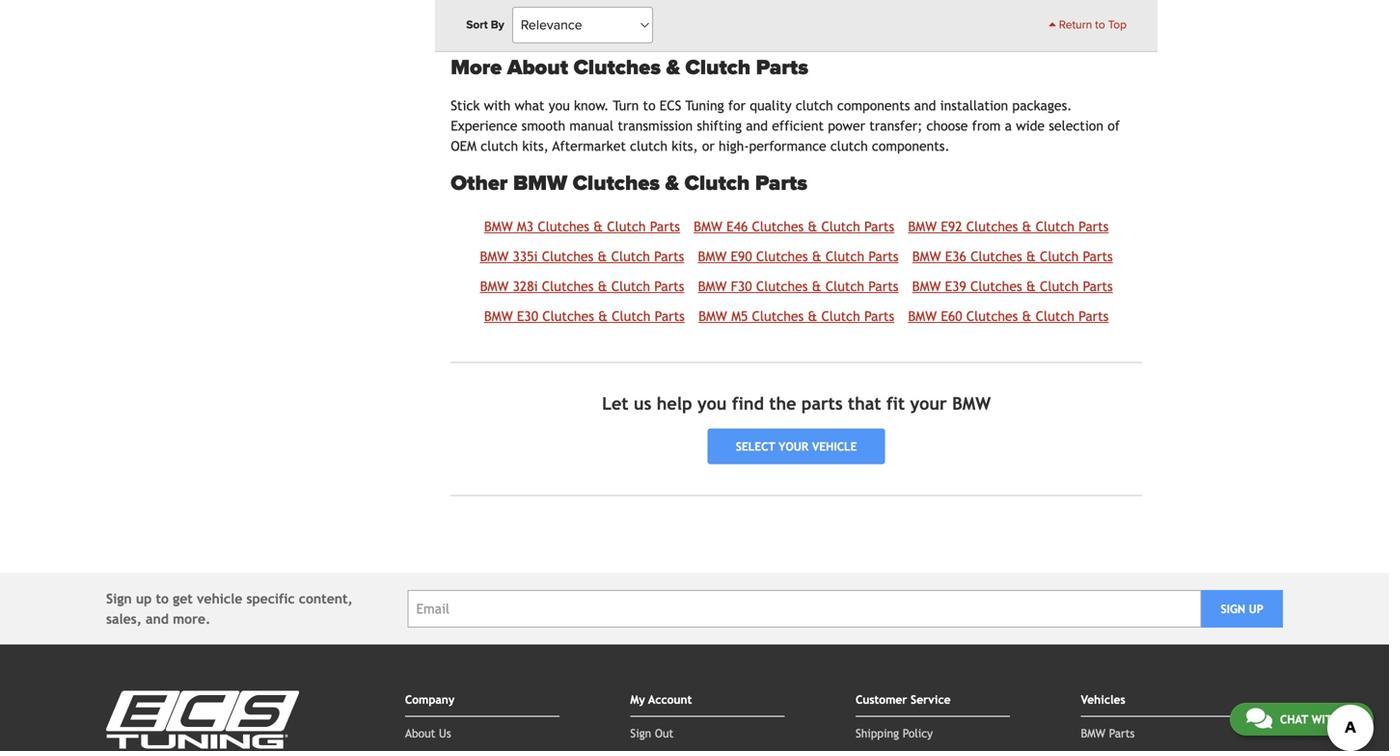 Task type: vqa. For each thing, say whether or not it's contained in the screenshot.
Wish
no



Task type: locate. For each thing, give the bounding box(es) containing it.
& for m3
[[594, 219, 603, 234]]

parts for bmw f30 clutches & clutch parts
[[869, 279, 899, 294]]

chat with us link
[[1231, 704, 1375, 737]]

clutches up bmw e36 clutches & clutch parts
[[967, 219, 1019, 234]]

clutches down aftermarket
[[573, 171, 660, 197]]

bmw right fit
[[953, 394, 991, 414]]

& for e90
[[812, 249, 822, 264]]

& up bmw e90 clutches & clutch parts
[[808, 219, 818, 234]]

…62 link
[[1098, 0, 1143, 24]]

you left the "find"
[[698, 394, 727, 414]]

clutches for f30
[[757, 279, 808, 294]]

clutch for bmw e46 clutches & clutch parts
[[822, 219, 861, 234]]

bmw left e90
[[698, 249, 727, 264]]

experience
[[451, 118, 518, 134]]

clutches for e46
[[752, 219, 804, 234]]

components
[[838, 98, 911, 113]]

clutch up bmw e36 clutches & clutch parts
[[1036, 219, 1075, 234]]

& for e46
[[808, 219, 818, 234]]

parts for bmw e60 clutches & clutch parts
[[1079, 309, 1109, 324]]

bmw left m3
[[484, 219, 513, 234]]

with for stick
[[484, 98, 511, 113]]

& up bmw e39 clutches & clutch parts
[[1027, 249, 1037, 264]]

with up 'experience'
[[484, 98, 511, 113]]

clutches down bmw m3 clutches & clutch parts
[[542, 249, 594, 264]]

about down company
[[405, 727, 436, 741]]

clutches down bmw e46 clutches & clutch parts
[[757, 249, 808, 264]]

bmw e30 clutches & clutch parts link
[[484, 309, 685, 324]]

bmw for bmw e30 clutches & clutch parts
[[484, 309, 513, 324]]

find
[[732, 394, 764, 414]]

your inside button
[[779, 440, 809, 454]]

up inside button
[[1250, 603, 1264, 616]]

bmw left the e46
[[694, 219, 723, 234]]

0 vertical spatial with
[[484, 98, 511, 113]]

shifting
[[697, 118, 742, 134]]

a
[[1005, 118, 1013, 134]]

& down bmw e39 clutches & clutch parts
[[1023, 309, 1032, 324]]

clutches down bmw 328i clutches & clutch parts
[[543, 309, 594, 324]]

your
[[911, 394, 948, 414], [779, 440, 809, 454]]

to inside sign up to get vehicle specific content, sales, and more.
[[156, 592, 169, 607]]

bmw m3 clutches & clutch parts link
[[484, 219, 680, 234]]

your right select
[[779, 440, 809, 454]]

and
[[915, 98, 937, 113], [746, 118, 768, 134], [146, 612, 169, 628]]

content,
[[299, 592, 353, 607]]

sign up button
[[1202, 591, 1284, 629]]

0 horizontal spatial us
[[439, 727, 451, 741]]

packages.
[[1013, 98, 1073, 113]]

kits, left or
[[672, 139, 698, 154]]

help
[[657, 394, 693, 414]]

0 horizontal spatial you
[[549, 98, 570, 113]]

clutches down bmw e39 clutches & clutch parts link
[[967, 309, 1019, 324]]

parts up quality
[[757, 55, 809, 80]]

0 horizontal spatial sign
[[106, 592, 132, 607]]

to left the get
[[156, 592, 169, 607]]

& for 328i
[[598, 279, 608, 294]]

clutches for 335i
[[542, 249, 594, 264]]

shipping policy
[[856, 727, 934, 741]]

with right chat
[[1312, 713, 1341, 727]]

0 horizontal spatial your
[[779, 440, 809, 454]]

clutch up the tuning
[[686, 55, 751, 80]]

bmw for bmw e60 clutches & clutch parts
[[909, 309, 937, 324]]

bmw
[[513, 171, 568, 197], [484, 219, 513, 234], [694, 219, 723, 234], [909, 219, 937, 234], [480, 249, 509, 264], [698, 249, 727, 264], [913, 249, 942, 264], [480, 279, 509, 294], [698, 279, 727, 294], [913, 279, 942, 294], [484, 309, 513, 324], [699, 309, 728, 324], [909, 309, 937, 324], [953, 394, 991, 414], [1082, 727, 1106, 741]]

& for m5
[[808, 309, 818, 324]]

parts left the m5
[[655, 309, 685, 324]]

e60
[[941, 309, 963, 324]]

& up the "ecs"
[[667, 55, 680, 80]]

to up transmission
[[643, 98, 656, 113]]

bmw left e60
[[909, 309, 937, 324]]

sales,
[[106, 612, 142, 628]]

clutch up bmw f30 clutches & clutch parts
[[826, 249, 865, 264]]

service
[[911, 694, 951, 707]]

2 vertical spatial and
[[146, 612, 169, 628]]

bmw for bmw e92 clutches & clutch parts
[[909, 219, 937, 234]]

& for e60
[[1023, 309, 1032, 324]]

& up bmw f30 clutches & clutch parts
[[812, 249, 822, 264]]

& for bmw
[[666, 171, 680, 197]]

sign for sign up
[[1222, 603, 1246, 616]]

bmw e46 clutches & clutch parts
[[694, 219, 895, 234]]

parts for bmw e30 clutches & clutch parts
[[655, 309, 685, 324]]

clutch for bmw e92 clutches & clutch parts
[[1036, 219, 1075, 234]]

clutch down transmission
[[630, 139, 668, 154]]

clutch down or
[[685, 171, 750, 197]]

& down bmw f30 clutches & clutch parts link
[[808, 309, 818, 324]]

parts for bmw m3 clutches & clutch parts
[[650, 219, 680, 234]]

about up the 'what'
[[508, 55, 569, 80]]

bmw f30 clutches & clutch parts link
[[698, 279, 899, 294]]

parts down other bmw clutches & clutch parts
[[650, 219, 680, 234]]

1 horizontal spatial up
[[1250, 603, 1264, 616]]

return to top
[[1057, 18, 1127, 32]]

us
[[634, 394, 652, 414]]

quality
[[750, 98, 792, 113]]

clutch down bmw 328i clutches & clutch parts
[[612, 309, 651, 324]]

parts for bmw e46 clutches & clutch parts
[[865, 219, 895, 234]]

account
[[649, 694, 692, 707]]

bmw e90 clutches & clutch parts
[[698, 249, 899, 264]]

with
[[484, 98, 511, 113], [1312, 713, 1341, 727]]

0 horizontal spatial to
[[156, 592, 169, 607]]

1 horizontal spatial your
[[911, 394, 948, 414]]

clutch up bmw e90 clutches & clutch parts link
[[822, 219, 861, 234]]

bmw e90 clutches & clutch parts link
[[698, 249, 899, 264]]

parts down bmw e39 clutches & clutch parts link
[[1079, 309, 1109, 324]]

bmw left f30 on the right of page
[[698, 279, 727, 294]]

1 horizontal spatial sign
[[631, 727, 652, 741]]

bmw m5 clutches & clutch parts link
[[699, 309, 895, 324]]

with for chat
[[1312, 713, 1341, 727]]

sign up
[[1222, 603, 1264, 616]]

you for find
[[698, 394, 727, 414]]

us right chat
[[1344, 713, 1358, 727]]

bmw left e30 on the top of page
[[484, 309, 513, 324]]

& up bmw 328i clutches & clutch parts
[[598, 249, 608, 264]]

clutches up bmw e90 clutches & clutch parts
[[752, 219, 804, 234]]

& down bmw e36 clutches & clutch parts
[[1027, 279, 1036, 294]]

Email email field
[[408, 591, 1202, 629]]

clutch down bmw e36 clutches & clutch parts
[[1041, 279, 1079, 294]]

1 vertical spatial about
[[405, 727, 436, 741]]

bmw 335i clutches & clutch parts
[[480, 249, 685, 264]]

clutches up turn
[[574, 55, 661, 80]]

2 horizontal spatial sign
[[1222, 603, 1246, 616]]

to left top at the right top of page
[[1096, 18, 1106, 32]]

parts left f30 on the right of page
[[655, 279, 685, 294]]

1 vertical spatial your
[[779, 440, 809, 454]]

other bmw clutches & clutch parts
[[451, 171, 808, 197]]

1 horizontal spatial to
[[643, 98, 656, 113]]

& up bmw e30 clutches & clutch parts
[[598, 279, 608, 294]]

2 horizontal spatial and
[[915, 98, 937, 113]]

sign inside button
[[1222, 603, 1246, 616]]

clutches for about
[[574, 55, 661, 80]]

up for sign up to get vehicle specific content, sales, and more.
[[136, 592, 152, 607]]

2 vertical spatial to
[[156, 592, 169, 607]]

kits,
[[523, 139, 549, 154], [672, 139, 698, 154]]

0 horizontal spatial and
[[146, 612, 169, 628]]

0 vertical spatial to
[[1096, 18, 1106, 32]]

1 horizontal spatial about
[[508, 55, 569, 80]]

parts up bmw e39 clutches & clutch parts
[[1084, 249, 1114, 264]]

bmw left the m5
[[699, 309, 728, 324]]

clutches up bmw e60 clutches & clutch parts link
[[971, 279, 1023, 294]]

you inside stick with what you know. turn to ecs tuning for quality clutch components and installation packages. experience smooth manual transmission shifting and efficient power transfer; choose from a wide selection of oem clutch kits, aftermarket clutch kits, or high-performance clutch components.
[[549, 98, 570, 113]]

clutches
[[574, 55, 661, 80], [573, 171, 660, 197], [538, 219, 590, 234], [752, 219, 804, 234], [967, 219, 1019, 234], [542, 249, 594, 264], [757, 249, 808, 264], [971, 249, 1023, 264], [542, 279, 594, 294], [757, 279, 808, 294], [971, 279, 1023, 294], [543, 309, 594, 324], [752, 309, 804, 324], [967, 309, 1019, 324]]

stick
[[451, 98, 480, 113]]

& down transmission
[[666, 171, 680, 197]]

your right fit
[[911, 394, 948, 414]]

1 vertical spatial and
[[746, 118, 768, 134]]

get
[[173, 592, 193, 607]]

us down company
[[439, 727, 451, 741]]

1 vertical spatial you
[[698, 394, 727, 414]]

& up bmw e36 clutches & clutch parts link
[[1023, 219, 1032, 234]]

0 vertical spatial you
[[549, 98, 570, 113]]

bmw left e36
[[913, 249, 942, 264]]

and right sales, at the left
[[146, 612, 169, 628]]

clutch down bmw f30 clutches & clutch parts link
[[822, 309, 861, 324]]

clutches for m3
[[538, 219, 590, 234]]

clutch for bmw e90 clutches & clutch parts
[[826, 249, 865, 264]]

1 horizontal spatial kits,
[[672, 139, 698, 154]]

us
[[1344, 713, 1358, 727], [439, 727, 451, 741]]

& down bmw 328i clutches & clutch parts
[[599, 309, 608, 324]]

parts for bmw m5 clutches & clutch parts
[[865, 309, 895, 324]]

select
[[736, 440, 776, 454]]

0 horizontal spatial with
[[484, 98, 511, 113]]

to
[[1096, 18, 1106, 32], [643, 98, 656, 113], [156, 592, 169, 607]]

bmw e39 clutches & clutch parts link
[[913, 279, 1114, 294]]

parts down performance
[[756, 171, 808, 197]]

clutches for bmw
[[573, 171, 660, 197]]

& for 335i
[[598, 249, 608, 264]]

more.
[[173, 612, 211, 628]]

bmw left 328i
[[480, 279, 509, 294]]

and down quality
[[746, 118, 768, 134]]

bmw up m3
[[513, 171, 568, 197]]

bmw for bmw 328i clutches & clutch parts
[[480, 279, 509, 294]]

clutch down bmw e90 clutches & clutch parts
[[826, 279, 865, 294]]

sort
[[466, 18, 488, 32]]

installation
[[941, 98, 1009, 113]]

1 vertical spatial with
[[1312, 713, 1341, 727]]

0 horizontal spatial up
[[136, 592, 152, 607]]

& up "bmw 335i clutches & clutch parts" link
[[594, 219, 603, 234]]

bmw left e39
[[913, 279, 942, 294]]

with inside stick with what you know. turn to ecs tuning for quality clutch components and installation packages. experience smooth manual transmission shifting and efficient power transfer; choose from a wide selection of oem clutch kits, aftermarket clutch kits, or high-performance clutch components.
[[484, 98, 511, 113]]

sign out link
[[631, 727, 674, 741]]

bmw for bmw e36 clutches & clutch parts
[[913, 249, 942, 264]]

from
[[973, 118, 1001, 134]]

parts up bmw e36 clutches & clutch parts link
[[1079, 219, 1109, 234]]

1 horizontal spatial you
[[698, 394, 727, 414]]

parts left 'e92'
[[865, 219, 895, 234]]

parts down bmw e36 clutches & clutch parts
[[1083, 279, 1114, 294]]

clutch up bmw 328i clutches & clutch parts
[[612, 249, 651, 264]]

parts for other bmw clutches & clutch parts
[[756, 171, 808, 197]]

paginated product list navigation navigation
[[451, 0, 1143, 24]]

parts left e90
[[655, 249, 685, 264]]

clutch for bmw e36 clutches & clutch parts
[[1041, 249, 1079, 264]]

clutches up bmw m5 clutches & clutch parts link
[[757, 279, 808, 294]]

& for f30
[[812, 279, 822, 294]]

clutches down bmw 335i clutches & clutch parts
[[542, 279, 594, 294]]

up for sign up
[[1250, 603, 1264, 616]]

customer
[[856, 694, 908, 707]]

parts left e36
[[869, 249, 899, 264]]

up inside sign up to get vehicle specific content, sales, and more.
[[136, 592, 152, 607]]

clutches down bmw f30 clutches & clutch parts link
[[752, 309, 804, 324]]

clutches up "bmw 335i clutches & clutch parts" link
[[538, 219, 590, 234]]

bmw down vehicles
[[1082, 727, 1106, 741]]

0 vertical spatial your
[[911, 394, 948, 414]]

bmw m3 clutches & clutch parts
[[484, 219, 680, 234]]

clutches for e60
[[967, 309, 1019, 324]]

kits, down smooth
[[523, 139, 549, 154]]

sign inside sign up to get vehicle specific content, sales, and more.
[[106, 592, 132, 607]]

clutch down bmw e39 clutches & clutch parts
[[1036, 309, 1075, 324]]

of
[[1108, 118, 1121, 134]]

parts left e60
[[865, 309, 895, 324]]

stick with what you know. turn to ecs tuning for quality clutch components and installation packages. experience smooth manual transmission shifting and efficient power transfer; choose from a wide selection of oem clutch kits, aftermarket clutch kits, or high-performance clutch components.
[[451, 98, 1121, 154]]

1 horizontal spatial with
[[1312, 713, 1341, 727]]

components.
[[873, 139, 950, 154]]

0 horizontal spatial kits,
[[523, 139, 549, 154]]

sign out
[[631, 727, 674, 741]]

2 horizontal spatial to
[[1096, 18, 1106, 32]]

my account
[[631, 694, 692, 707]]

clutches down bmw e92 clutches & clutch parts
[[971, 249, 1023, 264]]

bmw left 'e92'
[[909, 219, 937, 234]]

that
[[848, 394, 882, 414]]

you up smooth
[[549, 98, 570, 113]]

bmw for bmw 335i clutches & clutch parts
[[480, 249, 509, 264]]

& for e36
[[1027, 249, 1037, 264]]

shipping
[[856, 727, 900, 741]]

parts
[[757, 55, 809, 80], [756, 171, 808, 197], [650, 219, 680, 234], [865, 219, 895, 234], [1079, 219, 1109, 234], [655, 249, 685, 264], [869, 249, 899, 264], [1084, 249, 1114, 264], [655, 279, 685, 294], [869, 279, 899, 294], [1083, 279, 1114, 294], [655, 309, 685, 324], [865, 309, 895, 324], [1079, 309, 1109, 324], [1110, 727, 1135, 741]]

& for e30
[[599, 309, 608, 324]]

clutch up bmw e39 clutches & clutch parts
[[1041, 249, 1079, 264]]

clutch up bmw e30 clutches & clutch parts
[[612, 279, 651, 294]]

and up "choose"
[[915, 98, 937, 113]]

clutch down other bmw clutches & clutch parts
[[607, 219, 646, 234]]

parts left e39
[[869, 279, 899, 294]]

& down bmw e90 clutches & clutch parts
[[812, 279, 822, 294]]

tuning
[[686, 98, 725, 113]]

clutch for more about clutches & clutch parts
[[686, 55, 751, 80]]

1 vertical spatial to
[[643, 98, 656, 113]]

bmw for bmw e39 clutches & clutch parts
[[913, 279, 942, 294]]

bmw left "335i"
[[480, 249, 509, 264]]

clutches for e36
[[971, 249, 1023, 264]]



Task type: describe. For each thing, give the bounding box(es) containing it.
chat
[[1281, 713, 1309, 727]]

chat with us
[[1281, 713, 1358, 727]]

specific
[[247, 592, 295, 607]]

manual
[[570, 118, 614, 134]]

bmw e60 clutches & clutch parts link
[[909, 309, 1109, 324]]

bmw for bmw parts
[[1082, 727, 1106, 741]]

shipping policy link
[[856, 727, 934, 741]]

fit
[[887, 394, 906, 414]]

return to top link
[[1049, 16, 1127, 34]]

e46
[[727, 219, 748, 234]]

clutches for m5
[[752, 309, 804, 324]]

transmission
[[618, 118, 693, 134]]

high-
[[719, 139, 749, 154]]

bmw e36 clutches & clutch parts
[[913, 249, 1114, 264]]

ecs
[[660, 98, 682, 113]]

sign for sign up to get vehicle specific content, sales, and more.
[[106, 592, 132, 607]]

parts
[[802, 394, 843, 414]]

out
[[655, 727, 674, 741]]

know.
[[574, 98, 609, 113]]

e30
[[517, 309, 539, 324]]

bmw parts link
[[1082, 727, 1135, 741]]

parts for bmw e39 clutches & clutch parts
[[1083, 279, 1114, 294]]

clutch up efficient
[[796, 98, 834, 113]]

sort by
[[466, 18, 505, 32]]

vehicles
[[1082, 694, 1126, 707]]

e36
[[946, 249, 967, 264]]

1 kits, from the left
[[523, 139, 549, 154]]

bmw for bmw e46 clutches & clutch parts
[[694, 219, 723, 234]]

2 kits, from the left
[[672, 139, 698, 154]]

& for e92
[[1023, 219, 1032, 234]]

to inside stick with what you know. turn to ecs tuning for quality clutch components and installation packages. experience smooth manual transmission shifting and efficient power transfer; choose from a wide selection of oem clutch kits, aftermarket clutch kits, or high-performance clutch components.
[[643, 98, 656, 113]]

what
[[515, 98, 545, 113]]

335i
[[513, 249, 538, 264]]

0 horizontal spatial about
[[405, 727, 436, 741]]

9 link
[[1068, 0, 1098, 24]]

bmw e92 clutches & clutch parts
[[909, 219, 1109, 234]]

clutch for bmw 328i clutches & clutch parts
[[612, 279, 651, 294]]

my
[[631, 694, 646, 707]]

about us
[[405, 727, 451, 741]]

power
[[828, 118, 866, 134]]

clutches for e92
[[967, 219, 1019, 234]]

performance
[[749, 139, 827, 154]]

clutches for e90
[[757, 249, 808, 264]]

wide
[[1017, 118, 1045, 134]]

customer service
[[856, 694, 951, 707]]

company
[[405, 694, 455, 707]]

clutch down 'experience'
[[481, 139, 518, 154]]

parts down vehicles
[[1110, 727, 1135, 741]]

clutch down power
[[831, 139, 868, 154]]

policy
[[903, 727, 934, 741]]

clutch for bmw 335i clutches & clutch parts
[[612, 249, 651, 264]]

clutch for bmw m3 clutches & clutch parts
[[607, 219, 646, 234]]

0 vertical spatial about
[[508, 55, 569, 80]]

bmw 328i clutches & clutch parts link
[[480, 279, 685, 294]]

clutch for other bmw clutches & clutch parts
[[685, 171, 750, 197]]

bmw for bmw m5 clutches & clutch parts
[[699, 309, 728, 324]]

bmw e36 clutches & clutch parts link
[[913, 249, 1114, 264]]

f30
[[731, 279, 753, 294]]

bmw for bmw m3 clutches & clutch parts
[[484, 219, 513, 234]]

parts for bmw 328i clutches & clutch parts
[[655, 279, 685, 294]]

let us help you find the parts that fit your     bmw
[[602, 394, 991, 414]]

clutches for e39
[[971, 279, 1023, 294]]

bmw 328i clutches & clutch parts
[[480, 279, 685, 294]]

1 horizontal spatial and
[[746, 118, 768, 134]]

bmw parts
[[1082, 727, 1135, 741]]

& for about
[[667, 55, 680, 80]]

comments image
[[1247, 708, 1273, 731]]

clutch for bmw e39 clutches & clutch parts
[[1041, 279, 1079, 294]]

328i
[[513, 279, 538, 294]]

e39
[[946, 279, 967, 294]]

sign up to get vehicle specific content, sales, and more.
[[106, 592, 353, 628]]

return
[[1060, 18, 1093, 32]]

clutch for bmw e30 clutches & clutch parts
[[612, 309, 651, 324]]

transfer;
[[870, 118, 923, 134]]

and inside sign up to get vehicle specific content, sales, and more.
[[146, 612, 169, 628]]

parts for bmw e90 clutches & clutch parts
[[869, 249, 899, 264]]

vehicle
[[813, 440, 858, 454]]

vehicle
[[197, 592, 243, 607]]

select your vehicle button
[[708, 429, 886, 465]]

top
[[1109, 18, 1127, 32]]

clutch for bmw e60 clutches & clutch parts
[[1036, 309, 1075, 324]]

bmw f30 clutches & clutch parts
[[698, 279, 899, 294]]

0 vertical spatial and
[[915, 98, 937, 113]]

or
[[703, 139, 715, 154]]

m5
[[732, 309, 748, 324]]

sign for sign out
[[631, 727, 652, 741]]

bmw e46 clutches & clutch parts link
[[694, 219, 895, 234]]

by
[[491, 18, 505, 32]]

choose
[[927, 118, 969, 134]]

bmw e30 clutches & clutch parts
[[484, 309, 685, 324]]

parts for bmw e36 clutches & clutch parts
[[1084, 249, 1114, 264]]

bmw e39 clutches & clutch parts
[[913, 279, 1114, 294]]

select your vehicle
[[736, 440, 858, 454]]

parts for bmw e92 clutches & clutch parts
[[1079, 219, 1109, 234]]

selection
[[1050, 118, 1104, 134]]

ecs tuning image
[[106, 692, 299, 750]]

e92
[[941, 219, 963, 234]]

more about clutches & clutch parts
[[451, 55, 809, 80]]

parts for more about clutches & clutch parts
[[757, 55, 809, 80]]

bmw for bmw f30 clutches & clutch parts
[[698, 279, 727, 294]]

parts for bmw 335i clutches & clutch parts
[[655, 249, 685, 264]]

smooth
[[522, 118, 566, 134]]

…62
[[1110, 4, 1131, 18]]

the
[[770, 394, 797, 414]]

bmw e92 clutches & clutch parts link
[[909, 219, 1109, 234]]

clutch for bmw m5 clutches & clutch parts
[[822, 309, 861, 324]]

bmw e60 clutches & clutch parts
[[909, 309, 1109, 324]]

more
[[451, 55, 502, 80]]

bmw m5 clutches & clutch parts
[[699, 309, 895, 324]]

bmw for bmw e90 clutches & clutch parts
[[698, 249, 727, 264]]

1 horizontal spatial us
[[1344, 713, 1358, 727]]

clutch for bmw f30 clutches & clutch parts
[[826, 279, 865, 294]]

m3
[[517, 219, 534, 234]]

clutches for e30
[[543, 309, 594, 324]]

& for e39
[[1027, 279, 1036, 294]]

you for know.
[[549, 98, 570, 113]]

caret up image
[[1049, 18, 1057, 30]]

8 link
[[1038, 0, 1068, 24]]

for
[[729, 98, 746, 113]]

clutches for 328i
[[542, 279, 594, 294]]

aftermarket
[[553, 139, 626, 154]]

9
[[1080, 4, 1086, 18]]



